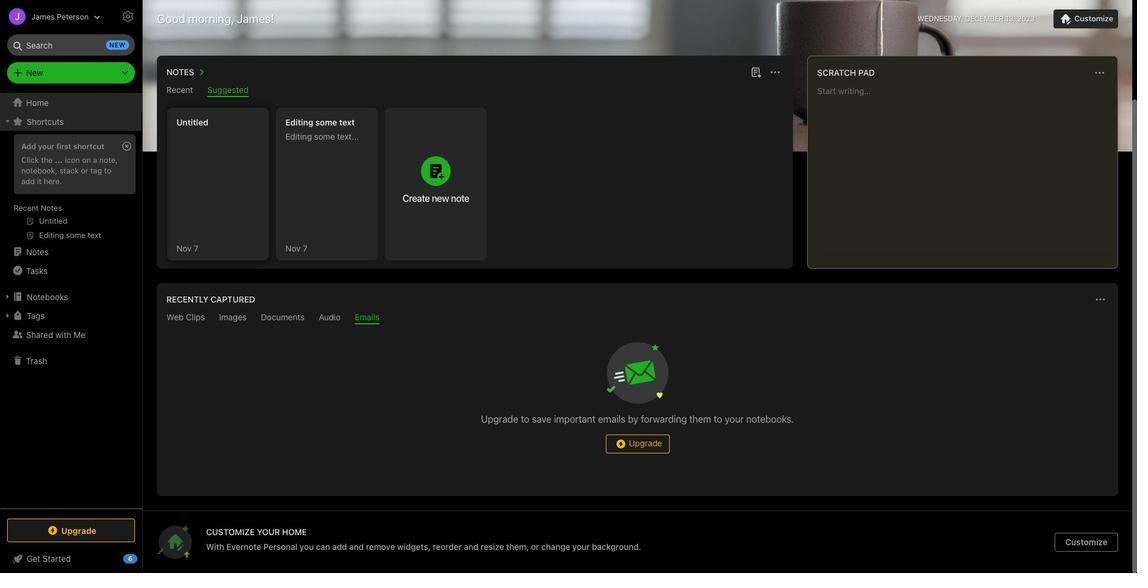 Task type: describe. For each thing, give the bounding box(es) containing it.
notebooks.
[[747, 414, 794, 425]]

notebooks
[[27, 292, 68, 302]]

get started
[[27, 554, 71, 564]]

to for save
[[714, 414, 723, 425]]

Start writing… text field
[[818, 86, 1117, 259]]

1 nov 7 from the left
[[177, 243, 199, 253]]

icon
[[65, 155, 80, 165]]

note,
[[99, 155, 118, 165]]

can
[[316, 542, 330, 552]]

or inside icon on a note, notebook, stack or tag to add it here.
[[81, 166, 88, 175]]

tree containing home
[[0, 93, 142, 508]]

notes inside notes link
[[26, 247, 49, 257]]

personal
[[264, 542, 297, 552]]

expand tags image
[[3, 311, 12, 320]]

1 vertical spatial customize
[[1066, 537, 1108, 547]]

first
[[56, 142, 71, 151]]

images
[[219, 312, 247, 322]]

upgrade inside popup button
[[61, 526, 96, 536]]

2023
[[1018, 14, 1035, 23]]

untitled
[[177, 117, 208, 127]]

emails
[[598, 414, 626, 425]]

clips
[[186, 312, 205, 322]]

to for a
[[104, 166, 111, 175]]

documents
[[261, 312, 305, 322]]

here.
[[44, 176, 62, 186]]

emails
[[355, 312, 380, 322]]

suggested
[[207, 85, 249, 95]]

them
[[690, 414, 711, 425]]

notes inside notes "button"
[[166, 67, 194, 77]]

text...
[[337, 132, 359, 142]]

create new note button
[[385, 108, 487, 261]]

recent tab
[[166, 85, 193, 97]]

your inside emails tab panel
[[725, 414, 744, 425]]

more actions field for scratch pad
[[1092, 65, 1108, 81]]

click to collapse image
[[138, 552, 147, 566]]

2 7 from the left
[[303, 243, 308, 253]]

2 nov 7 from the left
[[286, 243, 308, 253]]

new search field
[[15, 34, 129, 56]]

0 vertical spatial customize
[[1075, 14, 1114, 23]]

suggested tab panel
[[157, 97, 793, 269]]

trash link
[[0, 351, 142, 370]]

new button
[[7, 62, 135, 84]]

web clips
[[166, 312, 205, 322]]

more actions image for scratch pad
[[1093, 66, 1107, 80]]

recently
[[166, 294, 209, 304]]

home
[[282, 527, 307, 537]]

me
[[74, 330, 85, 340]]

recent notes
[[14, 203, 62, 213]]

pad
[[859, 68, 875, 78]]

create new note
[[403, 193, 469, 204]]

audio tab
[[319, 312, 341, 325]]

scratch pad
[[818, 68, 875, 78]]

create
[[403, 193, 430, 204]]

1 nov from the left
[[177, 243, 192, 253]]

icon on a note, notebook, stack or tag to add it here.
[[21, 155, 118, 186]]

wednesday,
[[918, 14, 963, 23]]

add inside customize your home with evernote personal you can add and remove widgets, reorder and resize them, or change your background.
[[332, 542, 347, 552]]

scratch pad button
[[815, 66, 875, 80]]

recently captured button
[[164, 293, 255, 307]]

notebook,
[[21, 166, 57, 175]]

1 7 from the left
[[194, 243, 199, 253]]

captured
[[211, 294, 255, 304]]

new inside search box
[[109, 41, 126, 49]]

tasks
[[26, 266, 48, 276]]

notes link
[[0, 242, 142, 261]]

recently captured
[[166, 294, 255, 304]]

13,
[[1006, 14, 1016, 23]]

your inside customize your home with evernote personal you can add and remove widgets, reorder and resize them, or change your background.
[[573, 542, 590, 552]]

Help and Learning task checklist field
[[0, 550, 142, 569]]

important
[[554, 414, 596, 425]]

a
[[93, 155, 97, 165]]

shared with me
[[26, 330, 85, 340]]

1 and from the left
[[349, 542, 364, 552]]

group containing add your first shortcut
[[0, 131, 142, 247]]

the
[[41, 155, 53, 165]]

images tab
[[219, 312, 247, 325]]

or inside customize your home with evernote personal you can add and remove widgets, reorder and resize them, or change your background.
[[531, 542, 539, 552]]

tab list for recently captured
[[159, 312, 1116, 325]]

click the ...
[[21, 155, 63, 165]]

2 editing from the top
[[286, 132, 312, 142]]

1 vertical spatial customize button
[[1055, 533, 1118, 552]]

new inside create new note button
[[432, 193, 449, 204]]

on
[[82, 155, 91, 165]]

peterson
[[57, 12, 89, 21]]

with
[[206, 542, 224, 552]]

settings image
[[121, 9, 135, 24]]

widgets,
[[397, 542, 431, 552]]

scratch
[[818, 68, 856, 78]]

6
[[128, 555, 132, 563]]

tags
[[27, 311, 45, 321]]

documents tab
[[261, 312, 305, 325]]

emails tab
[[355, 312, 380, 325]]

upgrade button
[[606, 435, 670, 454]]

tasks button
[[0, 261, 142, 280]]

1 vertical spatial some
[[314, 132, 335, 142]]

tags button
[[0, 306, 142, 325]]

upgrade to save important emails by forwarding them to your notebooks.
[[481, 414, 794, 425]]

click
[[21, 155, 39, 165]]



Task type: locate. For each thing, give the bounding box(es) containing it.
by
[[628, 414, 639, 425]]

started
[[43, 554, 71, 564]]

your right change
[[573, 542, 590, 552]]

december
[[965, 14, 1004, 23]]

0 horizontal spatial and
[[349, 542, 364, 552]]

1 editing from the top
[[286, 117, 313, 127]]

1 tab list from the top
[[159, 85, 791, 97]]

shortcuts button
[[0, 112, 142, 131]]

new down settings image
[[109, 41, 126, 49]]

suggested tab
[[207, 85, 249, 97]]

james peterson
[[31, 12, 89, 21]]

background.
[[592, 542, 641, 552]]

evernote
[[226, 542, 261, 552]]

add left it
[[21, 176, 35, 186]]

remove
[[366, 542, 395, 552]]

recent down notes "button"
[[166, 85, 193, 95]]

expand notebooks image
[[3, 292, 12, 302]]

tag
[[90, 166, 102, 175]]

with
[[55, 330, 71, 340]]

1 horizontal spatial or
[[531, 542, 539, 552]]

0 horizontal spatial nov 7
[[177, 243, 199, 253]]

7
[[194, 243, 199, 253], [303, 243, 308, 253]]

emails tab panel
[[157, 325, 1118, 496]]

shortcuts
[[27, 116, 64, 126]]

add
[[21, 142, 36, 151]]

Search text field
[[15, 34, 127, 56]]

your
[[257, 527, 280, 537]]

more actions image for recently captured
[[1094, 293, 1108, 307]]

0 vertical spatial add
[[21, 176, 35, 186]]

upgrade left save
[[481, 414, 518, 425]]

audio
[[319, 312, 341, 322]]

to
[[104, 166, 111, 175], [521, 414, 530, 425], [714, 414, 723, 425]]

add right "can"
[[332, 542, 347, 552]]

good morning, james!
[[157, 12, 274, 25]]

note
[[451, 193, 469, 204]]

notes up the tasks
[[26, 247, 49, 257]]

wednesday, december 13, 2023
[[918, 14, 1035, 23]]

new
[[26, 68, 43, 78]]

upgrade down upgrade to save important emails by forwarding them to your notebooks.
[[629, 438, 662, 448]]

morning,
[[188, 12, 234, 25]]

1 horizontal spatial nov
[[286, 243, 301, 253]]

1 vertical spatial your
[[725, 414, 744, 425]]

2 vertical spatial notes
[[26, 247, 49, 257]]

to right them
[[714, 414, 723, 425]]

you
[[300, 542, 314, 552]]

and
[[349, 542, 364, 552], [464, 542, 479, 552]]

1 vertical spatial add
[[332, 542, 347, 552]]

0 vertical spatial recent
[[166, 85, 193, 95]]

1 vertical spatial recent
[[14, 203, 39, 213]]

1 horizontal spatial 7
[[303, 243, 308, 253]]

0 vertical spatial notes
[[166, 67, 194, 77]]

upgrade up help and learning task checklist field
[[61, 526, 96, 536]]

recent down it
[[14, 203, 39, 213]]

resize
[[481, 542, 504, 552]]

web
[[166, 312, 184, 322]]

1 vertical spatial or
[[531, 542, 539, 552]]

or right them,
[[531, 542, 539, 552]]

notes down here.
[[41, 203, 62, 213]]

tree
[[0, 93, 142, 508]]

get
[[27, 554, 40, 564]]

0 vertical spatial some
[[316, 117, 337, 127]]

add
[[21, 176, 35, 186], [332, 542, 347, 552]]

1 horizontal spatial recent
[[166, 85, 193, 95]]

and left "resize"
[[464, 542, 479, 552]]

to left save
[[521, 414, 530, 425]]

change
[[541, 542, 570, 552]]

more actions image
[[768, 65, 783, 79], [1093, 66, 1107, 80], [1094, 293, 1108, 307]]

1 horizontal spatial upgrade
[[481, 414, 518, 425]]

some left text...
[[314, 132, 335, 142]]

tab list
[[159, 85, 791, 97], [159, 312, 1116, 325]]

1 vertical spatial tab list
[[159, 312, 1116, 325]]

0 horizontal spatial your
[[38, 142, 54, 151]]

2 vertical spatial your
[[573, 542, 590, 552]]

add inside icon on a note, notebook, stack or tag to add it here.
[[21, 176, 35, 186]]

0 horizontal spatial new
[[109, 41, 126, 49]]

home
[[26, 97, 49, 108]]

nov
[[177, 243, 192, 253], [286, 243, 301, 253]]

save
[[532, 414, 552, 425]]

0 vertical spatial tab list
[[159, 85, 791, 97]]

1 vertical spatial notes
[[41, 203, 62, 213]]

nov 7
[[177, 243, 199, 253], [286, 243, 308, 253]]

2 horizontal spatial to
[[714, 414, 723, 425]]

notes button
[[164, 65, 208, 79]]

0 horizontal spatial upgrade
[[61, 526, 96, 536]]

customize
[[1075, 14, 1114, 23], [1066, 537, 1108, 547]]

tab list containing recent
[[159, 85, 791, 97]]

shared with me link
[[0, 325, 142, 344]]

0 horizontal spatial recent
[[14, 203, 39, 213]]

text
[[339, 117, 355, 127]]

recent
[[166, 85, 193, 95], [14, 203, 39, 213]]

0 vertical spatial new
[[109, 41, 126, 49]]

1 vertical spatial new
[[432, 193, 449, 204]]

upgrade inside button
[[629, 438, 662, 448]]

tab list for notes
[[159, 85, 791, 97]]

editing left text at top left
[[286, 117, 313, 127]]

your right them
[[725, 414, 744, 425]]

2 horizontal spatial your
[[725, 414, 744, 425]]

web clips tab
[[166, 312, 205, 325]]

notebooks link
[[0, 287, 142, 306]]

More actions field
[[767, 64, 784, 81], [1092, 65, 1108, 81], [1092, 291, 1109, 308]]

2 vertical spatial upgrade
[[61, 526, 96, 536]]

recent for recent notes
[[14, 203, 39, 213]]

customize
[[206, 527, 255, 537]]

some left text at top left
[[316, 117, 337, 127]]

shared
[[26, 330, 53, 340]]

2 and from the left
[[464, 542, 479, 552]]

0 vertical spatial editing
[[286, 117, 313, 127]]

2 horizontal spatial upgrade
[[629, 438, 662, 448]]

or down 'on' at top left
[[81, 166, 88, 175]]

0 horizontal spatial or
[[81, 166, 88, 175]]

shortcut
[[73, 142, 104, 151]]

recent for recent
[[166, 85, 193, 95]]

your
[[38, 142, 54, 151], [725, 414, 744, 425], [573, 542, 590, 552]]

1 horizontal spatial your
[[573, 542, 590, 552]]

Account field
[[0, 5, 101, 28]]

notes inside group
[[41, 203, 62, 213]]

1 horizontal spatial nov 7
[[286, 243, 308, 253]]

2 tab list from the top
[[159, 312, 1116, 325]]

0 horizontal spatial add
[[21, 176, 35, 186]]

...
[[55, 155, 63, 165]]

1 horizontal spatial add
[[332, 542, 347, 552]]

notes up recent tab
[[166, 67, 194, 77]]

upgrade
[[481, 414, 518, 425], [629, 438, 662, 448], [61, 526, 96, 536]]

editing left text...
[[286, 132, 312, 142]]

james
[[31, 12, 55, 21]]

0 vertical spatial your
[[38, 142, 54, 151]]

to down note,
[[104, 166, 111, 175]]

0 vertical spatial upgrade
[[481, 414, 518, 425]]

2 nov from the left
[[286, 243, 301, 253]]

1 vertical spatial editing
[[286, 132, 312, 142]]

upgrade button
[[7, 519, 135, 543]]

trash
[[26, 356, 47, 366]]

0 horizontal spatial nov
[[177, 243, 192, 253]]

and left remove
[[349, 542, 364, 552]]

tab list containing web clips
[[159, 312, 1116, 325]]

0 vertical spatial customize button
[[1054, 9, 1118, 28]]

james!
[[237, 12, 274, 25]]

1 horizontal spatial new
[[432, 193, 449, 204]]

good
[[157, 12, 185, 25]]

add your first shortcut
[[21, 142, 104, 151]]

forwarding
[[641, 414, 687, 425]]

notes
[[166, 67, 194, 77], [41, 203, 62, 213], [26, 247, 49, 257]]

new left note
[[432, 193, 449, 204]]

0 horizontal spatial 7
[[194, 243, 199, 253]]

more actions field for recently captured
[[1092, 291, 1109, 308]]

stack
[[60, 166, 79, 175]]

it
[[37, 176, 42, 186]]

1 horizontal spatial and
[[464, 542, 479, 552]]

editing some text editing some text...
[[286, 117, 359, 142]]

customize button
[[1054, 9, 1118, 28], [1055, 533, 1118, 552]]

customize your home with evernote personal you can add and remove widgets, reorder and resize them, or change your background.
[[206, 527, 641, 552]]

your up the the
[[38, 142, 54, 151]]

1 horizontal spatial to
[[521, 414, 530, 425]]

to inside icon on a note, notebook, stack or tag to add it here.
[[104, 166, 111, 175]]

1 vertical spatial upgrade
[[629, 438, 662, 448]]

group
[[0, 131, 142, 247]]

0 vertical spatial or
[[81, 166, 88, 175]]

reorder
[[433, 542, 462, 552]]

0 horizontal spatial to
[[104, 166, 111, 175]]



Task type: vqa. For each thing, say whether or not it's contained in the screenshot.
Tasks
yes



